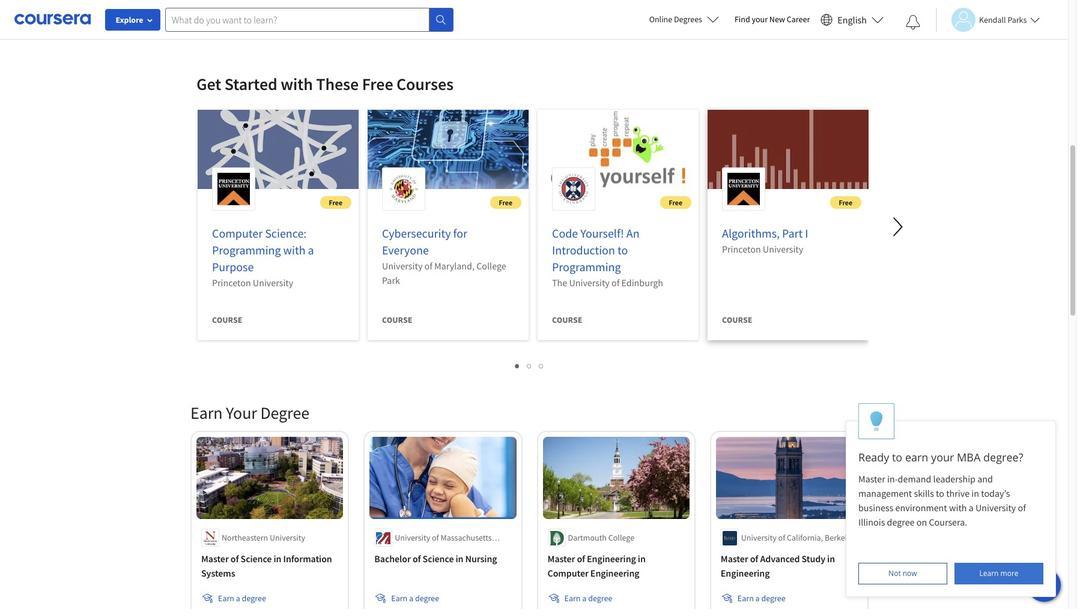Task type: describe. For each thing, give the bounding box(es) containing it.
degree for bachelor of science in nursing
[[415, 594, 439, 605]]

of for master of advanced study in engineering
[[750, 554, 758, 566]]

free for cybersecurity for everyone
[[499, 198, 513, 207]]

course for purpose
[[212, 315, 242, 326]]

to inside master in-demand leadership and management skills to thrive in today's business environment with a university of illinois degree on coursera.
[[936, 488, 945, 500]]

dartmouth college
[[568, 533, 635, 544]]

information
[[283, 554, 332, 566]]

science:
[[265, 226, 307, 241]]

these
[[316, 73, 359, 95]]

code yourself! an introduction to programming link
[[552, 226, 640, 275]]

of for master of science in information systems
[[231, 554, 239, 566]]

northeastern university
[[222, 533, 305, 544]]

kendall parks button
[[936, 8, 1040, 32]]

earn a degree for master of engineering in computer engineering
[[565, 594, 613, 605]]

in-
[[887, 473, 898, 485]]

california,
[[787, 533, 823, 544]]

online degrees button
[[640, 6, 729, 32]]

get started with these free courses carousel element
[[190, 37, 1077, 383]]

purpose
[[212, 260, 254, 275]]

engineering for master of advanced study in engineering
[[721, 568, 770, 580]]

with inside computer science: programming with a purpose princeton university
[[283, 243, 306, 258]]

today's
[[981, 488, 1010, 500]]

advanced
[[760, 554, 800, 566]]

1
[[515, 361, 520, 372]]

courses
[[397, 73, 454, 95]]

a for bachelor of science in nursing
[[409, 594, 413, 605]]

university of massachusetts global
[[395, 533, 492, 556]]

degree for master of engineering in computer engineering
[[588, 594, 613, 605]]

show notifications image
[[906, 15, 921, 29]]

1 button
[[512, 359, 524, 373]]

coursera image
[[14, 10, 91, 29]]

algorithms, part i link
[[722, 226, 808, 241]]

study
[[802, 554, 826, 566]]

princeton inside algorithms, part i princeton university
[[722, 243, 761, 255]]

earn a degree for master of advanced study in engineering
[[738, 594, 786, 605]]

earn left your
[[190, 403, 223, 424]]

maryland,
[[434, 260, 475, 272]]

mba
[[957, 451, 981, 465]]

cybersecurity for everyone link
[[382, 226, 467, 258]]

alice element
[[846, 404, 1056, 598]]

degrees
[[674, 14, 702, 25]]

northeastern
[[222, 533, 268, 544]]

university inside the university of massachusetts global
[[395, 533, 430, 544]]

earn for master of advanced study in engineering
[[738, 594, 754, 605]]

earn a degree for bachelor of science in nursing
[[391, 594, 439, 605]]

for
[[453, 226, 467, 241]]

earn for master of science in information systems
[[218, 594, 234, 605]]

science for information
[[241, 554, 272, 566]]

with inside master in-demand leadership and management skills to thrive in today's business environment with a university of illinois degree on coursera.
[[949, 502, 967, 514]]

3 button
[[536, 359, 548, 373]]

a inside master in-demand leadership and management skills to thrive in today's business environment with a university of illinois degree on coursera.
[[969, 502, 974, 514]]

now
[[903, 569, 917, 579]]

thrive
[[946, 488, 970, 500]]

online
[[649, 14, 672, 25]]

2
[[527, 361, 532, 372]]

programming inside code yourself! an introduction to programming the university of edinburgh
[[552, 260, 621, 275]]

a for master of advanced study in engineering
[[756, 594, 760, 605]]

environment
[[896, 502, 947, 514]]

princeton inside computer science: programming with a purpose princeton university
[[212, 277, 251, 289]]

part
[[782, 226, 803, 241]]

science for nursing
[[423, 554, 454, 566]]

learn
[[980, 569, 999, 579]]

the
[[552, 277, 567, 289]]

to inside code yourself! an introduction to programming the university of edinburgh
[[618, 243, 628, 258]]

everyone
[[382, 243, 429, 258]]

a inside computer science: programming with a purpose princeton university
[[308, 243, 314, 258]]

university up advanced
[[741, 533, 777, 544]]

master of advanced study in engineering link
[[721, 552, 858, 581]]

dartmouth
[[568, 533, 607, 544]]

business
[[859, 502, 894, 514]]

your
[[226, 403, 257, 424]]

on
[[917, 517, 927, 529]]

new
[[770, 14, 785, 25]]

master in-demand leadership and management skills to thrive in today's business environment with a university of illinois degree on coursera.
[[859, 473, 1028, 529]]

master for master of science in information systems
[[201, 554, 229, 566]]

learn more link
[[955, 564, 1044, 585]]

find your new career
[[735, 14, 810, 25]]

master of engineering in computer engineering link
[[548, 552, 685, 581]]

of for university of massachusetts global
[[432, 533, 439, 544]]

explore button
[[105, 9, 160, 31]]

english button
[[816, 0, 889, 39]]

earn your degree collection element
[[183, 383, 876, 610]]

lightbulb tip image
[[870, 411, 883, 432]]

4 course from the left
[[722, 315, 752, 326]]

not now button
[[859, 564, 947, 585]]

your inside "link"
[[752, 14, 768, 25]]

kendall
[[979, 14, 1006, 25]]

more
[[1001, 569, 1019, 579]]

demand
[[898, 473, 932, 485]]

course for programming
[[552, 315, 582, 326]]

of for university of california, berkeley
[[778, 533, 785, 544]]

learn more
[[980, 569, 1019, 579]]

code
[[552, 226, 578, 241]]

in for master of engineering in computer engineering
[[638, 554, 646, 566]]

computer inside master of engineering in computer engineering
[[548, 568, 589, 580]]

edinburgh
[[622, 277, 663, 289]]

in inside master of advanced study in engineering
[[827, 554, 835, 566]]

your inside alice element
[[931, 451, 954, 465]]

college inside the earn your degree collection element
[[609, 533, 635, 544]]

cybersecurity
[[382, 226, 451, 241]]

systems
[[201, 568, 235, 580]]

programming inside computer science: programming with a purpose princeton university
[[212, 243, 281, 258]]

master of advanced study in engineering
[[721, 554, 835, 580]]

park
[[382, 275, 400, 287]]

find your new career link
[[729, 12, 816, 27]]

degree for master of science in information systems
[[242, 594, 266, 605]]

master of science in information systems
[[201, 554, 332, 580]]

global
[[395, 545, 418, 556]]

get started with these free courses
[[196, 73, 454, 95]]

bachelor
[[375, 554, 411, 566]]

of inside code yourself! an introduction to programming the university of edinburgh
[[612, 277, 620, 289]]

code yourself! an introduction to programming the university of edinburgh
[[552, 226, 663, 289]]



Task type: locate. For each thing, give the bounding box(es) containing it.
0 vertical spatial princeton
[[722, 243, 761, 255]]

not now
[[889, 569, 917, 579]]

master down dartmouth
[[548, 554, 575, 566]]

princeton down "purpose"
[[212, 277, 251, 289]]

online degrees
[[649, 14, 702, 25]]

i
[[805, 226, 808, 241]]

master inside master of advanced study in engineering
[[721, 554, 748, 566]]

0 horizontal spatial princeton
[[212, 277, 251, 289]]

of inside the university of massachusetts global
[[432, 533, 439, 544]]

of left "edinburgh"
[[612, 277, 620, 289]]

earn
[[905, 451, 929, 465]]

0 vertical spatial your
[[752, 14, 768, 25]]

and
[[978, 473, 993, 485]]

your right find
[[752, 14, 768, 25]]

parks
[[1008, 14, 1027, 25]]

in inside master in-demand leadership and management skills to thrive in today's business environment with a university of illinois degree on coursera.
[[972, 488, 979, 500]]

1 horizontal spatial your
[[931, 451, 954, 465]]

list inside get started with these free courses carousel element
[[190, 359, 869, 373]]

earn a degree down master of advanced study in engineering
[[738, 594, 786, 605]]

introduction
[[552, 243, 615, 258]]

science down northeastern university
[[241, 554, 272, 566]]

with down science:
[[283, 243, 306, 258]]

master inside master of science in information systems
[[201, 554, 229, 566]]

of up bachelor of science in nursing
[[432, 533, 439, 544]]

university inside algorithms, part i princeton university
[[763, 243, 803, 255]]

to right skills
[[936, 488, 945, 500]]

of up systems
[[231, 554, 239, 566]]

cybersecurity for everyone university of maryland, college park
[[382, 226, 506, 287]]

earn for master of engineering in computer engineering
[[565, 594, 581, 605]]

english
[[838, 14, 867, 26]]

ready
[[859, 451, 889, 465]]

1 horizontal spatial programming
[[552, 260, 621, 275]]

computer down dartmouth
[[548, 568, 589, 580]]

2 vertical spatial to
[[936, 488, 945, 500]]

a for master of science in information systems
[[236, 594, 240, 605]]

0 horizontal spatial programming
[[212, 243, 281, 258]]

master up the management
[[859, 473, 886, 485]]

in inside master of science in information systems
[[274, 554, 281, 566]]

1 earn a degree from the left
[[218, 594, 266, 605]]

earn a degree for master of science in information systems
[[218, 594, 266, 605]]

of right bachelor
[[413, 554, 421, 566]]

master inside master of engineering in computer engineering
[[548, 554, 575, 566]]

0 vertical spatial college
[[477, 260, 506, 272]]

1 vertical spatial college
[[609, 533, 635, 544]]

get
[[196, 73, 221, 95]]

university down part
[[763, 243, 803, 255]]

master
[[859, 473, 886, 485], [201, 554, 229, 566], [548, 554, 575, 566], [721, 554, 748, 566]]

computer up "purpose"
[[212, 226, 263, 241]]

earn a degree down systems
[[218, 594, 266, 605]]

of left advanced
[[750, 554, 758, 566]]

0 vertical spatial list
[[190, 13, 869, 26]]

computer inside computer science: programming with a purpose princeton university
[[212, 226, 263, 241]]

an
[[627, 226, 640, 241]]

to left earn
[[892, 451, 903, 465]]

earn a degree down bachelor of science in nursing
[[391, 594, 439, 605]]

with left these
[[281, 73, 313, 95]]

0 horizontal spatial your
[[752, 14, 768, 25]]

science right global in the bottom of the page
[[423, 554, 454, 566]]

master for master of advanced study in engineering
[[721, 554, 748, 566]]

algorithms, part i princeton university
[[722, 226, 808, 255]]

What do you want to learn? text field
[[165, 8, 430, 32]]

your up leadership
[[931, 451, 954, 465]]

university down computer science: programming with a purpose link
[[253, 277, 293, 289]]

earn your degree
[[190, 403, 309, 424]]

1 vertical spatial with
[[283, 243, 306, 258]]

computer science: programming with a purpose princeton university
[[212, 226, 314, 289]]

earn down master of advanced study in engineering
[[738, 594, 754, 605]]

degree down master of science in information systems
[[242, 594, 266, 605]]

earn down systems
[[218, 594, 234, 605]]

of down dartmouth
[[577, 554, 585, 566]]

started
[[225, 73, 277, 95]]

university
[[763, 243, 803, 255], [382, 260, 423, 272], [253, 277, 293, 289], [569, 277, 610, 289], [976, 502, 1016, 514], [270, 533, 305, 544], [395, 533, 430, 544], [741, 533, 777, 544]]

free for code yourself! an introduction to programming
[[669, 198, 683, 207]]

list containing 1
[[190, 359, 869, 373]]

1 vertical spatial computer
[[548, 568, 589, 580]]

university up global in the bottom of the page
[[395, 533, 430, 544]]

earn
[[190, 403, 223, 424], [218, 594, 234, 605], [391, 594, 408, 605], [565, 594, 581, 605], [738, 594, 754, 605]]

of down degree?
[[1018, 502, 1026, 514]]

1 horizontal spatial to
[[892, 451, 903, 465]]

master inside master in-demand leadership and management skills to thrive in today's business environment with a university of illinois degree on coursera.
[[859, 473, 886, 485]]

of inside master in-demand leadership and management skills to thrive in today's business environment with a university of illinois degree on coursera.
[[1018, 502, 1026, 514]]

1 vertical spatial princeton
[[212, 277, 251, 289]]

skills
[[914, 488, 934, 500]]

master up systems
[[201, 554, 229, 566]]

leadership
[[933, 473, 976, 485]]

management
[[859, 488, 912, 500]]

degree down bachelor of science in nursing
[[415, 594, 439, 605]]

career
[[787, 14, 810, 25]]

computer science: programming with a purpose link
[[212, 226, 314, 275]]

None search field
[[165, 8, 454, 32]]

explore
[[116, 14, 143, 25]]

2 science from the left
[[423, 554, 454, 566]]

master of engineering in computer engineering
[[548, 554, 646, 580]]

degree
[[887, 517, 915, 529], [242, 594, 266, 605], [415, 594, 439, 605], [588, 594, 613, 605], [762, 594, 786, 605]]

science inside bachelor of science in nursing link
[[423, 554, 454, 566]]

to
[[618, 243, 628, 258], [892, 451, 903, 465], [936, 488, 945, 500]]

4 earn a degree from the left
[[738, 594, 786, 605]]

massachusetts
[[441, 533, 492, 544]]

1 vertical spatial to
[[892, 451, 903, 465]]

college
[[477, 260, 506, 272], [609, 533, 635, 544]]

course
[[212, 315, 242, 326], [382, 315, 412, 326], [552, 315, 582, 326], [722, 315, 752, 326]]

princeton down algorithms,
[[722, 243, 761, 255]]

2 list from the top
[[190, 359, 869, 373]]

university of california, berkeley
[[741, 533, 855, 544]]

3 course from the left
[[552, 315, 582, 326]]

algorithms,
[[722, 226, 780, 241]]

1 vertical spatial list
[[190, 359, 869, 373]]

university inside computer science: programming with a purpose princeton university
[[253, 277, 293, 289]]

course for maryland,
[[382, 315, 412, 326]]

university inside code yourself! an introduction to programming the university of edinburgh
[[569, 277, 610, 289]]

of down cybersecurity for everyone link at left top
[[425, 260, 433, 272]]

0 horizontal spatial college
[[477, 260, 506, 272]]

degree
[[260, 403, 309, 424]]

0 vertical spatial programming
[[212, 243, 281, 258]]

engineering inside master of advanced study in engineering
[[721, 568, 770, 580]]

1 horizontal spatial college
[[609, 533, 635, 544]]

3
[[539, 361, 544, 372]]

master for master of engineering in computer engineering
[[548, 554, 575, 566]]

2 earn a degree from the left
[[391, 594, 439, 605]]

of inside master of science in information systems
[[231, 554, 239, 566]]

0 vertical spatial computer
[[212, 226, 263, 241]]

university down "today's"
[[976, 502, 1016, 514]]

earn a degree
[[218, 594, 266, 605], [391, 594, 439, 605], [565, 594, 613, 605], [738, 594, 786, 605]]

2 button
[[524, 359, 536, 373]]

degree for master of advanced study in engineering
[[762, 594, 786, 605]]

college up master of engineering in computer engineering link
[[609, 533, 635, 544]]

2 course from the left
[[382, 315, 412, 326]]

3 earn a degree from the left
[[565, 594, 613, 605]]

programming up "purpose"
[[212, 243, 281, 258]]

2 horizontal spatial to
[[936, 488, 945, 500]]

college right maryland,
[[477, 260, 506, 272]]

of for bachelor of science in nursing
[[413, 554, 421, 566]]

of inside cybersecurity for everyone university of maryland, college park
[[425, 260, 433, 272]]

engineering for master of engineering in computer engineering
[[591, 568, 640, 580]]

a for master of engineering in computer engineering
[[582, 594, 587, 605]]

of for master of engineering in computer engineering
[[577, 554, 585, 566]]

of inside master of engineering in computer engineering
[[577, 554, 585, 566]]

master left advanced
[[721, 554, 748, 566]]

0 horizontal spatial science
[[241, 554, 272, 566]]

earn for bachelor of science in nursing
[[391, 594, 408, 605]]

earn a degree down master of engineering in computer engineering
[[565, 594, 613, 605]]

university inside cybersecurity for everyone university of maryland, college park
[[382, 260, 423, 272]]

programming down introduction
[[552, 260, 621, 275]]

1 list from the top
[[190, 13, 869, 26]]

1 science from the left
[[241, 554, 272, 566]]

to down an
[[618, 243, 628, 258]]

earn down master of engineering in computer engineering
[[565, 594, 581, 605]]

degree inside master in-demand leadership and management skills to thrive in today's business environment with a university of illinois degree on coursera.
[[887, 517, 915, 529]]

next slide image
[[884, 213, 913, 242]]

1 horizontal spatial princeton
[[722, 243, 761, 255]]

1 horizontal spatial science
[[423, 554, 454, 566]]

of inside master of advanced study in engineering
[[750, 554, 758, 566]]

university inside master in-demand leadership and management skills to thrive in today's business environment with a university of illinois degree on coursera.
[[976, 502, 1016, 514]]

your
[[752, 14, 768, 25], [931, 451, 954, 465]]

0 vertical spatial to
[[618, 243, 628, 258]]

degree down master of advanced study in engineering
[[762, 594, 786, 605]]

earn down bachelor
[[391, 594, 408, 605]]

1 course from the left
[[212, 315, 242, 326]]

in for bachelor of science in nursing
[[456, 554, 464, 566]]

free for computer science: programming with a purpose
[[329, 198, 342, 207]]

degree left on
[[887, 517, 915, 529]]

illinois
[[859, 517, 885, 529]]

berkeley
[[825, 533, 855, 544]]

bachelor of science in nursing link
[[375, 552, 512, 567]]

0 horizontal spatial computer
[[212, 226, 263, 241]]

in inside bachelor of science in nursing link
[[456, 554, 464, 566]]

not
[[889, 569, 901, 579]]

1 vertical spatial programming
[[552, 260, 621, 275]]

in inside master of engineering in computer engineering
[[638, 554, 646, 566]]

engineering
[[587, 554, 636, 566], [591, 568, 640, 580], [721, 568, 770, 580]]

1 horizontal spatial computer
[[548, 568, 589, 580]]

2 vertical spatial with
[[949, 502, 967, 514]]

of up advanced
[[778, 533, 785, 544]]

0 vertical spatial with
[[281, 73, 313, 95]]

with down thrive
[[949, 502, 967, 514]]

list
[[190, 13, 869, 26], [190, 359, 869, 373]]

0 horizontal spatial to
[[618, 243, 628, 258]]

in for master of science in information systems
[[274, 554, 281, 566]]

bachelor of science in nursing
[[375, 554, 497, 566]]

1 vertical spatial your
[[931, 451, 954, 465]]

yourself!
[[581, 226, 624, 241]]

university up information
[[270, 533, 305, 544]]

coursera.
[[929, 517, 968, 529]]

ready to earn your mba degree?
[[859, 451, 1023, 465]]

kendall parks
[[979, 14, 1027, 25]]

nursing
[[465, 554, 497, 566]]

with
[[281, 73, 313, 95], [283, 243, 306, 258], [949, 502, 967, 514]]

university down everyone
[[382, 260, 423, 272]]

degree down master of engineering in computer engineering
[[588, 594, 613, 605]]

free for algorithms, part i
[[839, 198, 853, 207]]

chat with us image
[[1035, 576, 1054, 595]]

college inside cybersecurity for everyone university of maryland, college park
[[477, 260, 506, 272]]

find
[[735, 14, 750, 25]]

university right the
[[569, 277, 610, 289]]

science inside master of science in information systems
[[241, 554, 272, 566]]

computer
[[212, 226, 263, 241], [548, 568, 589, 580]]

master of science in information systems link
[[201, 552, 338, 581]]



Task type: vqa. For each thing, say whether or not it's contained in the screenshot.
EARN A DEGREE
yes



